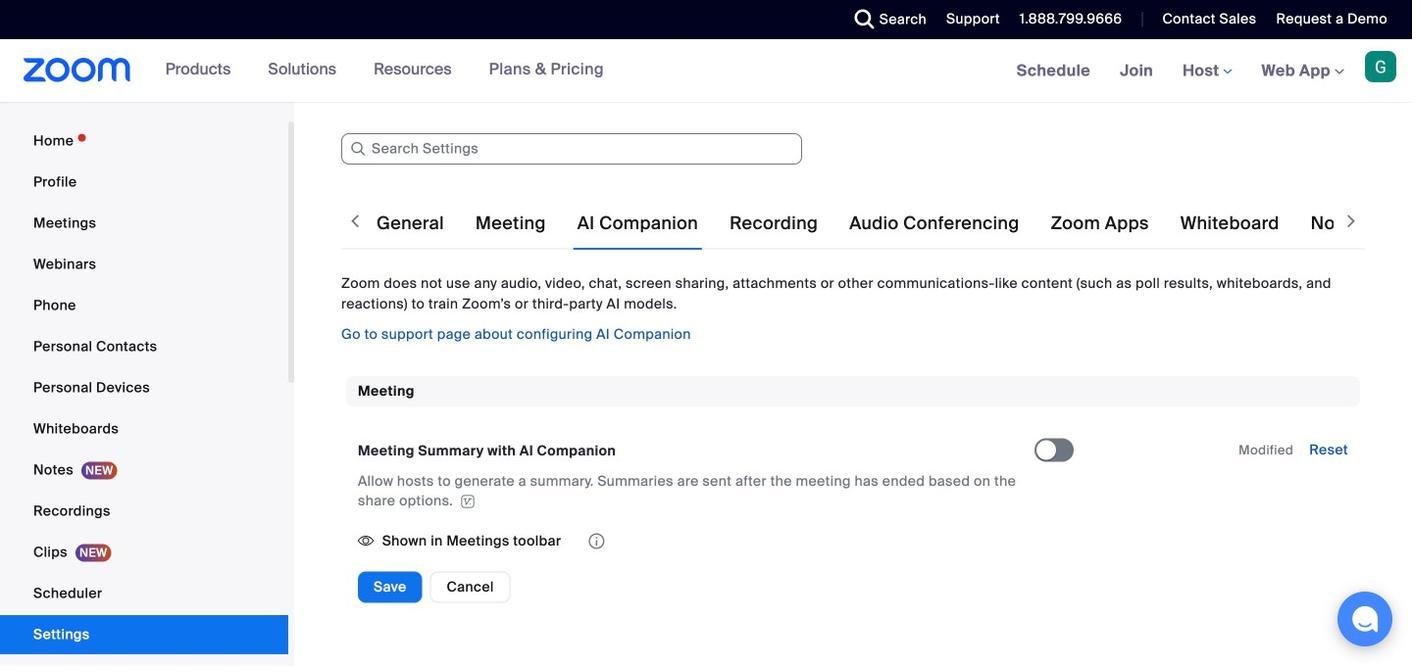 Task type: vqa. For each thing, say whether or not it's contained in the screenshot.
Search Settings text field
yes



Task type: locate. For each thing, give the bounding box(es) containing it.
product information navigation
[[151, 39, 619, 102]]

tabs of my account settings page tab list
[[373, 196, 1412, 251]]

open chat image
[[1352, 606, 1379, 634]]

meeting element
[[346, 377, 1360, 637]]

application
[[358, 472, 1017, 511]]

banner
[[0, 39, 1412, 103]]

meetings navigation
[[1002, 39, 1412, 103]]



Task type: describe. For each thing, give the bounding box(es) containing it.
scroll left image
[[345, 212, 365, 231]]

Search Settings text field
[[341, 133, 802, 165]]

support version for meeting summary with ai companion image
[[458, 495, 478, 509]]

profile picture image
[[1365, 51, 1397, 82]]

zoom logo image
[[24, 58, 131, 82]]

personal menu menu
[[0, 122, 288, 667]]

scroll right image
[[1342, 212, 1361, 231]]

application inside meeting element
[[358, 472, 1017, 511]]



